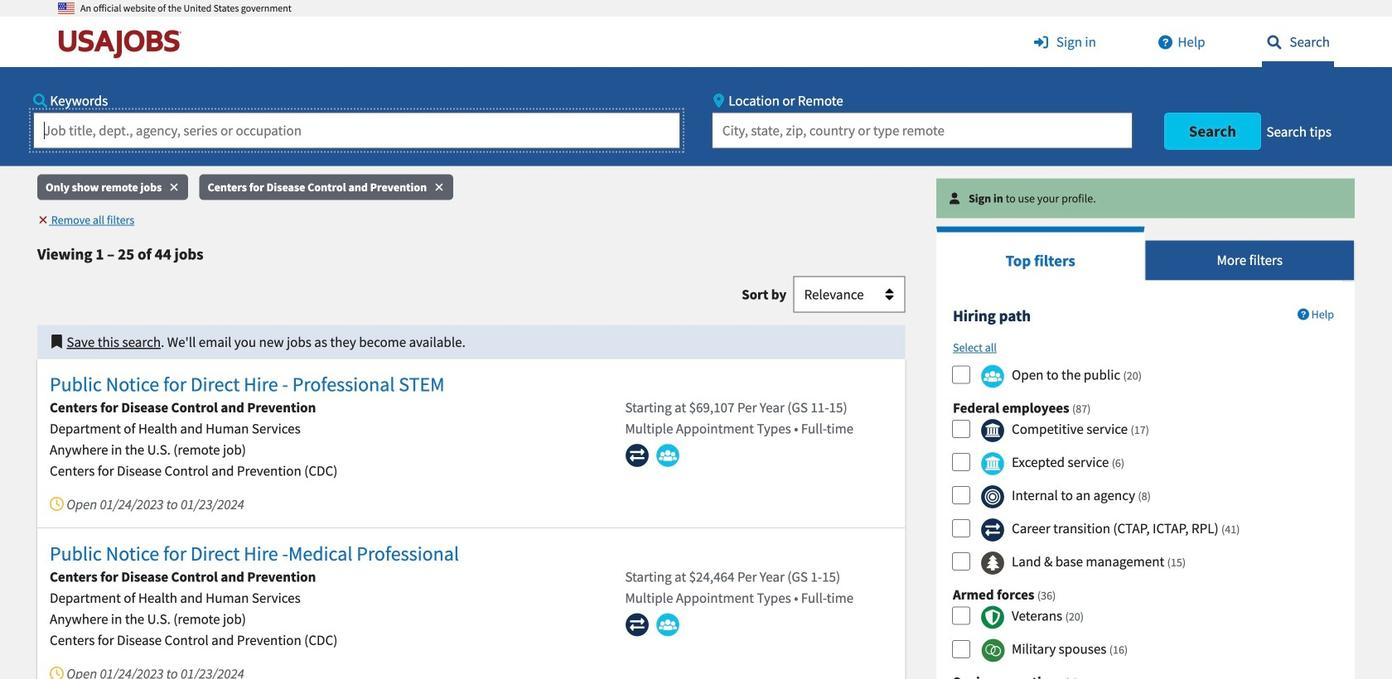 Task type: vqa. For each thing, say whether or not it's contained in the screenshot.
ALERT
no



Task type: locate. For each thing, give the bounding box(es) containing it.
u.s. flag image
[[58, 0, 75, 17]]

military spouses image
[[981, 639, 1005, 663]]

tab list
[[937, 227, 1356, 281]]

main navigation element
[[0, 17, 1393, 166]]

header element
[[0, 0, 1393, 166]]

excepted service image
[[981, 452, 1005, 476]]

internal to an agency image
[[981, 485, 1005, 509]]

hiring path help image
[[1298, 309, 1310, 320]]

land & base management image
[[981, 552, 1005, 576]]

veterans image
[[981, 606, 1005, 630]]

Job title, dept., agency, series or occupation text field
[[33, 112, 681, 149]]



Task type: describe. For each thing, give the bounding box(es) containing it.
help image
[[1154, 35, 1178, 49]]

usajobs logo image
[[58, 29, 189, 59]]

open to the public image
[[981, 365, 1005, 389]]

career transition (ctap, ictap, rpl) image
[[981, 519, 1005, 543]]

City, state, zip, country or type remote text field
[[712, 112, 1133, 149]]

job search image
[[1263, 35, 1288, 49]]

competitive service image
[[981, 419, 1005, 443]]

remove all filters image
[[37, 214, 49, 226]]



